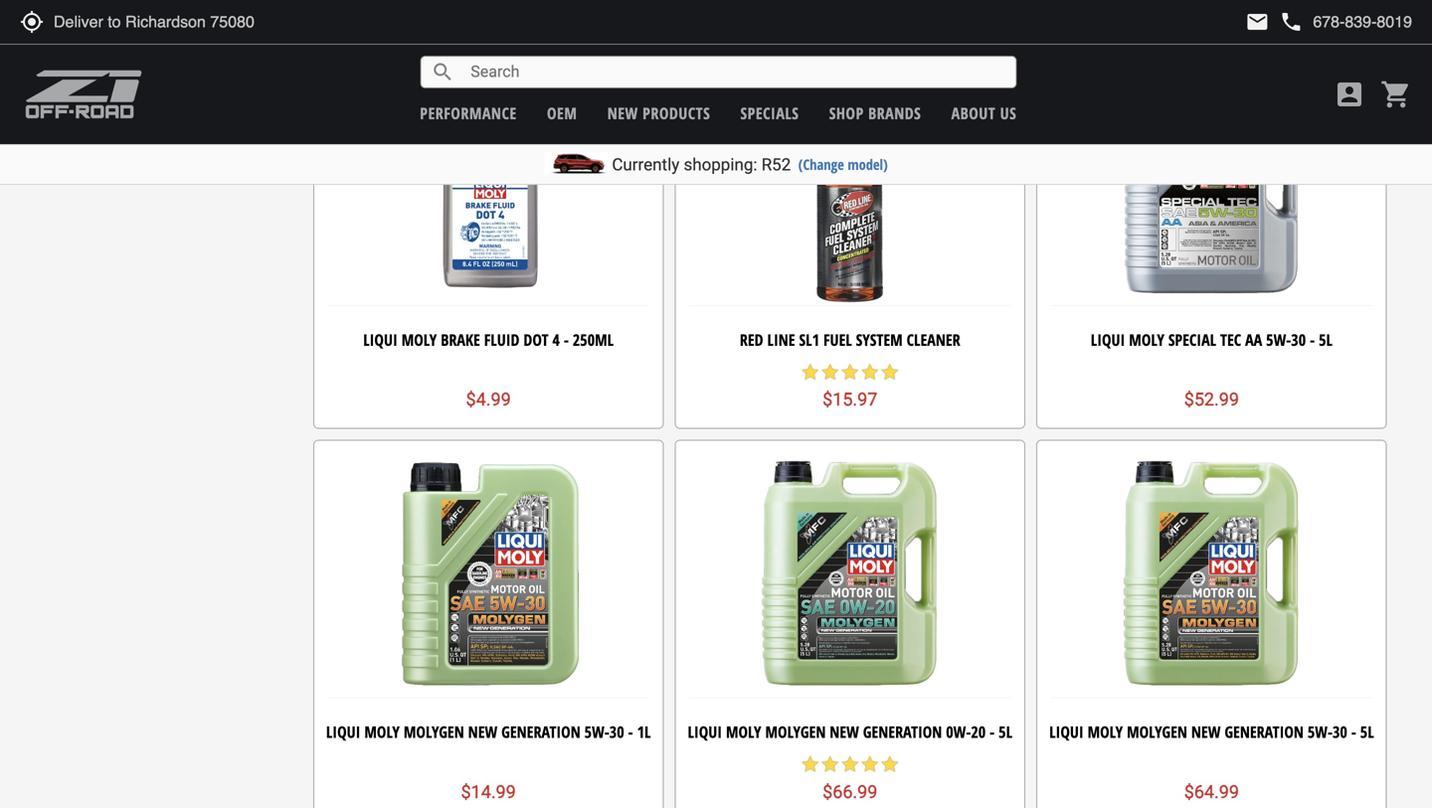 Task type: locate. For each thing, give the bounding box(es) containing it.
liqui for liqui moly molygen new generation 0w-20 - 5l
[[688, 722, 722, 743]]

2 new from the left
[[830, 722, 859, 743]]

1 horizontal spatial 5w-
[[1267, 329, 1292, 350]]

5l for liqui moly special tec aa 5w-30 - 5l
[[1319, 329, 1333, 350]]

new up $14.99
[[468, 722, 498, 743]]

currently shopping: r52 (change model)
[[612, 155, 888, 175]]

-
[[564, 329, 569, 350], [1310, 329, 1315, 350], [628, 722, 633, 743], [990, 722, 995, 743], [1352, 722, 1357, 743]]

molygen up $64.99
[[1127, 722, 1188, 743]]

about us link
[[952, 102, 1017, 124]]

0w-
[[946, 722, 971, 743]]

1 new from the left
[[468, 722, 498, 743]]

fluid
[[484, 329, 520, 350]]

liqui moly brake fluid dot 4 - 250ml
[[363, 329, 614, 350]]

0 horizontal spatial molygen
[[404, 722, 464, 743]]

moly for liqui moly special tec aa 5w-30 - 5l
[[1129, 329, 1165, 350]]

$15.97
[[823, 390, 878, 410]]

shop
[[829, 102, 864, 124]]

5w- for liqui moly special tec aa 5w-30 - 5l
[[1267, 329, 1292, 350]]

molygen for liqui moly molygen new generation 5w-30 - 1l
[[404, 722, 464, 743]]

mail phone
[[1246, 10, 1304, 34]]

special
[[1169, 329, 1217, 350]]

mail
[[1246, 10, 1270, 34]]

new up star star star star star $66.99 at the right of page
[[830, 722, 859, 743]]

5l for liqui moly molygen new generation 5w-30 - 5l
[[1361, 722, 1375, 743]]

1 horizontal spatial molygen
[[766, 722, 826, 743]]

liqui moly molygen new generation 5w-30 - 5l
[[1050, 722, 1375, 743]]

1 horizontal spatial generation
[[863, 722, 942, 743]]

1 horizontal spatial 30
[[1292, 329, 1306, 350]]

shopping_cart link
[[1376, 79, 1413, 110]]

250ml
[[573, 329, 614, 350]]

molygen up $14.99
[[404, 722, 464, 743]]

fuel
[[824, 329, 852, 350]]

2 molygen from the left
[[766, 722, 826, 743]]

performance link
[[420, 102, 517, 124]]

3 new from the left
[[1192, 722, 1221, 743]]

5w-
[[1267, 329, 1292, 350], [585, 722, 610, 743], [1308, 722, 1333, 743]]

liqui for liqui moly brake fluid dot 4 - 250ml
[[363, 329, 398, 350]]

generation left 0w-
[[863, 722, 942, 743]]

3 generation from the left
[[1225, 722, 1304, 743]]

star
[[801, 363, 821, 382], [821, 363, 840, 382], [840, 363, 860, 382], [860, 363, 880, 382], [880, 363, 900, 382], [801, 755, 821, 775], [821, 755, 840, 775], [840, 755, 860, 775], [860, 755, 880, 775], [880, 755, 900, 775]]

generation
[[502, 722, 581, 743], [863, 722, 942, 743], [1225, 722, 1304, 743]]

molygen
[[404, 722, 464, 743], [766, 722, 826, 743], [1127, 722, 1188, 743]]

new for liqui moly molygen new generation 5w-30 - 1l
[[468, 722, 498, 743]]

molygen for liqui moly molygen new generation 5w-30 - 5l
[[1127, 722, 1188, 743]]

2 generation from the left
[[863, 722, 942, 743]]

3 molygen from the left
[[1127, 722, 1188, 743]]

liqui
[[363, 329, 398, 350], [1091, 329, 1126, 350], [326, 722, 361, 743], [688, 722, 722, 743], [1050, 722, 1084, 743]]

30
[[1292, 329, 1306, 350], [610, 722, 624, 743], [1333, 722, 1348, 743]]

2 horizontal spatial 5l
[[1361, 722, 1375, 743]]

2 horizontal spatial molygen
[[1127, 722, 1188, 743]]

molygen up star star star star star $66.99 at the right of page
[[766, 722, 826, 743]]

currently
[[612, 155, 680, 175]]

star star star star star $15.97
[[801, 363, 900, 410]]

30 for liqui moly molygen new generation 5w-30 - 1l
[[610, 722, 624, 743]]

new for liqui moly molygen new generation 5w-30 - 5l
[[1192, 722, 1221, 743]]

specials link
[[741, 102, 799, 124]]

5l
[[1319, 329, 1333, 350], [999, 722, 1013, 743], [1361, 722, 1375, 743]]

1 generation from the left
[[502, 722, 581, 743]]

1l
[[637, 722, 651, 743]]

0 horizontal spatial 5l
[[999, 722, 1013, 743]]

new
[[468, 722, 498, 743], [830, 722, 859, 743], [1192, 722, 1221, 743]]

5w- for liqui moly molygen new generation 5w-30 - 1l
[[585, 722, 610, 743]]

30 for liqui moly molygen new generation 5w-30 - 5l
[[1333, 722, 1348, 743]]

0 horizontal spatial generation
[[502, 722, 581, 743]]

generation for liqui moly molygen new generation 0w-20 - 5l
[[863, 722, 942, 743]]

5w- for liqui moly molygen new generation 5w-30 - 5l
[[1308, 722, 1333, 743]]

products
[[643, 102, 711, 124]]

1 horizontal spatial 5l
[[1319, 329, 1333, 350]]

1 molygen from the left
[[404, 722, 464, 743]]

brands
[[869, 102, 922, 124]]

(change
[[799, 155, 844, 174]]

2 horizontal spatial generation
[[1225, 722, 1304, 743]]

2 horizontal spatial new
[[1192, 722, 1221, 743]]

0 horizontal spatial new
[[468, 722, 498, 743]]

0 horizontal spatial 5w-
[[585, 722, 610, 743]]

30 for liqui moly special tec aa 5w-30 - 5l
[[1292, 329, 1306, 350]]

r52
[[762, 155, 791, 175]]

generation up $64.99
[[1225, 722, 1304, 743]]

star star star star star $66.99
[[801, 755, 900, 803]]

moly for liqui moly brake fluid dot 4 - 250ml
[[402, 329, 437, 350]]

new up $64.99
[[1192, 722, 1221, 743]]

model)
[[848, 155, 888, 174]]

2 horizontal spatial 30
[[1333, 722, 1348, 743]]

1 horizontal spatial new
[[830, 722, 859, 743]]

- for liqui moly molygen new generation 5w-30 - 1l
[[628, 722, 633, 743]]

z1 motorsports logo image
[[25, 70, 143, 119]]

5l for liqui moly molygen new generation 0w-20 - 5l
[[999, 722, 1013, 743]]

sl1
[[799, 329, 820, 350]]

moly
[[402, 329, 437, 350], [1129, 329, 1165, 350], [364, 722, 400, 743], [726, 722, 762, 743], [1088, 722, 1123, 743]]

new products
[[608, 102, 711, 124]]

my_location
[[20, 10, 44, 34]]

2 horizontal spatial 5w-
[[1308, 722, 1333, 743]]

Search search field
[[455, 57, 1016, 87]]

$14.99
[[461, 782, 516, 803]]

0 horizontal spatial 30
[[610, 722, 624, 743]]

us
[[1001, 102, 1017, 124]]

generation up $14.99
[[502, 722, 581, 743]]

account_box link
[[1329, 79, 1371, 110]]



Task type: vqa. For each thing, say whether or not it's contained in the screenshot.


Task type: describe. For each thing, give the bounding box(es) containing it.
search
[[431, 60, 455, 84]]

oem link
[[547, 102, 577, 124]]

generation for liqui moly molygen new generation 5w-30 - 1l
[[502, 722, 581, 743]]

shopping_cart
[[1381, 79, 1413, 110]]

molygen for liqui moly molygen new generation 0w-20 - 5l
[[766, 722, 826, 743]]

$64.99
[[1185, 782, 1240, 803]]

liqui for liqui moly molygen new generation 5w-30 - 1l
[[326, 722, 361, 743]]

liqui moly molygen new generation 0w-20 - 5l
[[688, 722, 1013, 743]]

4
[[553, 329, 560, 350]]

moly for liqui moly molygen new generation 5w-30 - 1l
[[364, 722, 400, 743]]

- for liqui moly special tec aa 5w-30 - 5l
[[1310, 329, 1315, 350]]

brake
[[441, 329, 480, 350]]

about us
[[952, 102, 1017, 124]]

red
[[740, 329, 764, 350]]

new
[[608, 102, 638, 124]]

specials
[[741, 102, 799, 124]]

new products link
[[608, 102, 711, 124]]

shop brands link
[[829, 102, 922, 124]]

mail link
[[1246, 10, 1270, 34]]

phone
[[1280, 10, 1304, 34]]

$4.99
[[466, 390, 511, 410]]

liqui moly molygen new generation 5w-30 - 1l
[[326, 722, 651, 743]]

$52.99
[[1185, 390, 1240, 410]]

- for liqui moly molygen new generation 0w-20 - 5l
[[990, 722, 995, 743]]

shopping:
[[684, 155, 758, 175]]

line
[[768, 329, 795, 350]]

liqui for liqui moly molygen new generation 5w-30 - 5l
[[1050, 722, 1084, 743]]

liqui moly special tec aa 5w-30 - 5l
[[1091, 329, 1333, 350]]

red line sl1 fuel system cleaner
[[740, 329, 961, 350]]

tec
[[1221, 329, 1242, 350]]

20
[[971, 722, 986, 743]]

oem
[[547, 102, 577, 124]]

about
[[952, 102, 996, 124]]

system
[[856, 329, 903, 350]]

- for liqui moly molygen new generation 5w-30 - 5l
[[1352, 722, 1357, 743]]

generation for liqui moly molygen new generation 5w-30 - 5l
[[1225, 722, 1304, 743]]

new for liqui moly molygen new generation 0w-20 - 5l
[[830, 722, 859, 743]]

performance
[[420, 102, 517, 124]]

cleaner
[[907, 329, 961, 350]]

shop brands
[[829, 102, 922, 124]]

aa
[[1246, 329, 1263, 350]]

$66.99
[[823, 782, 878, 803]]

moly for liqui moly molygen new generation 5w-30 - 5l
[[1088, 722, 1123, 743]]

account_box
[[1334, 79, 1366, 110]]

(change model) link
[[799, 155, 888, 174]]

liqui for liqui moly special tec aa 5w-30 - 5l
[[1091, 329, 1126, 350]]

phone link
[[1280, 10, 1413, 34]]

moly for liqui moly molygen new generation 0w-20 - 5l
[[726, 722, 762, 743]]

dot
[[524, 329, 549, 350]]



